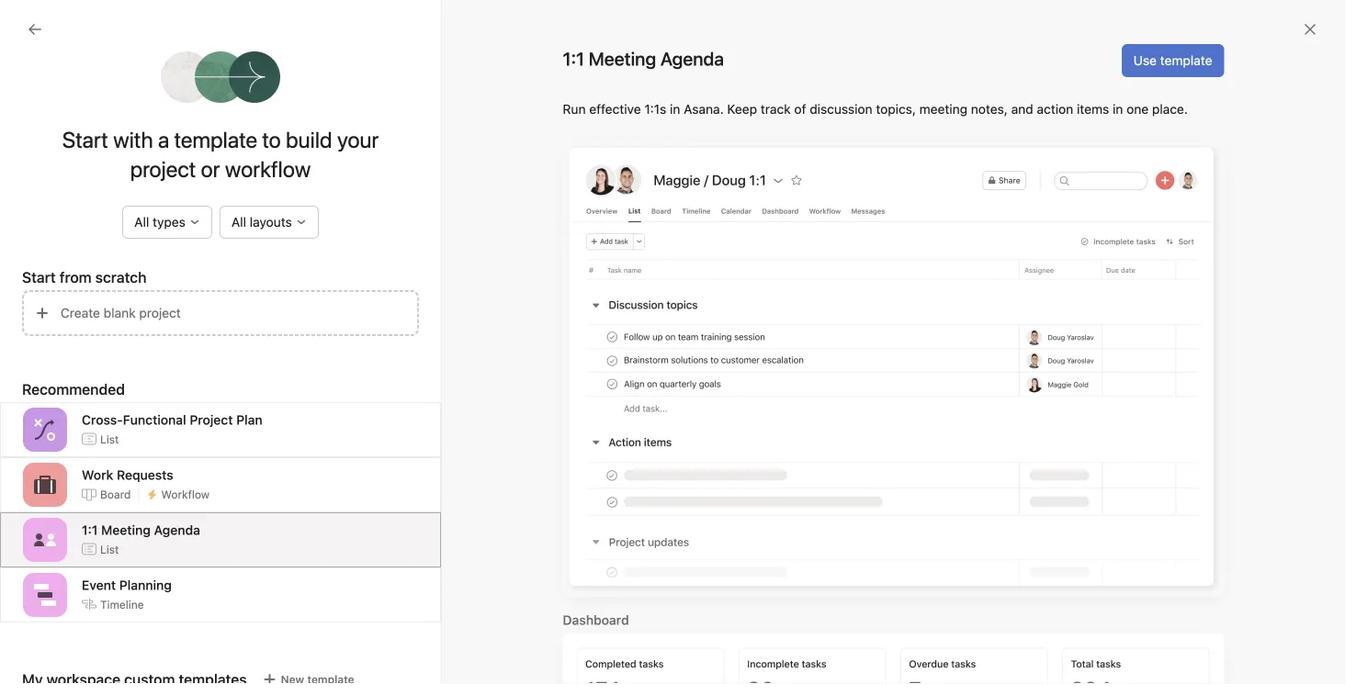 Task type: describe. For each thing, give the bounding box(es) containing it.
create blank project
[[61, 306, 181, 321]]

topics,
[[876, 102, 916, 117]]

tuesday
[[710, 653, 753, 666]]

starred element
[[0, 292, 221, 388]]

team
[[22, 617, 55, 632]]

agenda
[[154, 523, 200, 538]]

globe image
[[1072, 592, 1094, 614]]

task
[[334, 614, 357, 627]]

1 vertical spatial work
[[383, 651, 412, 666]]

board
[[100, 488, 131, 501]]

cross-functional project plan image
[[34, 419, 56, 441]]

notes,
[[971, 102, 1008, 117]]

your inside start with a template to build your project or workflow
[[337, 127, 379, 153]]

completed
[[490, 573, 556, 589]]

new
[[79, 556, 102, 569]]

ruby
[[855, 156, 920, 191]]

all for all layouts
[[231, 215, 246, 230]]

discussion
[[810, 102, 873, 117]]

a
[[158, 127, 169, 153]]

create task
[[296, 614, 357, 627]]

event planning
[[82, 578, 172, 593]]

work requests image
[[34, 474, 56, 496]]

1 in from the left
[[670, 102, 680, 117]]

drisco's drinks
[[1120, 589, 1212, 604]]

cross-
[[82, 412, 123, 428]]

go back image
[[28, 22, 42, 37]]

use template button
[[1122, 44, 1224, 77]]

starred button
[[0, 300, 67, 318]]

event
[[82, 578, 116, 593]]

asana.
[[684, 102, 724, 117]]

with inside start with a template to build your project or workflow
[[113, 127, 153, 153]]

drisco's
[[1120, 589, 1170, 604]]

dashboard
[[563, 613, 629, 628]]

1
[[860, 134, 867, 151]]

workflow
[[161, 488, 210, 501]]

all layouts button
[[220, 206, 319, 239]]

projects inside dropdown button
[[22, 396, 72, 412]]

project inside start with a template to build your project or workflow
[[130, 156, 196, 182]]

meeting agenda
[[589, 48, 724, 69]]

starred
[[22, 301, 67, 316]]

create blank project button
[[22, 290, 419, 336]]

work requests
[[82, 467, 173, 483]]

or workflow
[[201, 156, 311, 182]]

blank
[[104, 306, 136, 321]]

start for start with a template to build your project or workflow
[[62, 127, 108, 153]]

effective
[[589, 102, 641, 117]]

1:1 meeting agenda
[[82, 523, 200, 538]]

organize and plan your work with projects
[[50, 511, 170, 540]]

ja
[[25, 334, 37, 346]]

and inside organize and plan your work with projects
[[100, 511, 119, 524]]

template inside 'button'
[[1160, 53, 1212, 68]]

template inside start with a template to build your project or workflow
[[174, 127, 257, 153]]

completed button
[[490, 573, 556, 598]]

meeting
[[920, 102, 968, 117]]

project
[[190, 412, 233, 428]]

2 in from the left
[[1113, 102, 1123, 117]]

planning
[[119, 578, 172, 593]]

overdue button
[[416, 573, 468, 598]]

my tasks link
[[332, 542, 753, 568]]

all layouts
[[231, 215, 292, 230]]

to
[[262, 127, 281, 153]]

goals
[[48, 266, 81, 281]]

work inside organize and plan your work with projects
[[63, 527, 88, 540]]

run
[[563, 102, 586, 117]]

meeting
[[101, 523, 151, 538]]

functional
[[123, 412, 186, 428]]

work
[[82, 467, 113, 483]]

projects button
[[0, 393, 72, 415]]

inbox link
[[11, 115, 210, 144]]

1 vertical spatial project
[[139, 306, 181, 321]]

projects
[[116, 527, 158, 540]]

use
[[1134, 53, 1157, 68]]

sixth:
[[311, 651, 345, 666]]

drinks
[[1173, 589, 1212, 604]]

6️⃣
[[295, 651, 308, 666]]

timeline
[[100, 598, 144, 611]]

tuesday button
[[710, 653, 753, 666]]

goals link
[[11, 259, 210, 289]]



Task type: vqa. For each thing, say whether or not it's contained in the screenshot.
the bottom My
no



Task type: locate. For each thing, give the bounding box(es) containing it.
0 vertical spatial start
[[62, 127, 108, 153]]

items
[[1077, 102, 1109, 117]]

your inside organize and plan your work with projects
[[147, 511, 170, 524]]

0 horizontal spatial work
[[63, 527, 88, 540]]

wednesday, november 1 good afternoon, ruby
[[646, 134, 920, 191]]

0 vertical spatial work
[[63, 527, 88, 540]]

0 vertical spatial your
[[337, 127, 379, 153]]

action
[[1037, 102, 1073, 117]]

1 horizontal spatial 1:1
[[563, 48, 584, 69]]

work
[[63, 527, 88, 540], [383, 651, 412, 666]]

list for meeting
[[100, 543, 119, 556]]

0 horizontal spatial with
[[91, 527, 113, 540]]

2 list from the top
[[100, 543, 119, 556]]

1 horizontal spatial create
[[296, 614, 331, 627]]

projects element
[[0, 388, 221, 608]]

keep
[[727, 102, 757, 117]]

create for create blank project
[[61, 306, 100, 321]]

1 horizontal spatial in
[[1113, 102, 1123, 117]]

1 all from the left
[[134, 215, 149, 230]]

2 all from the left
[[231, 215, 246, 230]]

with
[[113, 127, 153, 153], [91, 527, 113, 540]]

plan
[[236, 412, 263, 428]]

work down organize
[[63, 527, 88, 540]]

recommended
[[22, 381, 125, 398]]

1 vertical spatial 1:1
[[82, 523, 98, 538]]

layouts
[[250, 215, 292, 230]]

1 horizontal spatial projects
[[813, 543, 881, 564]]

1 horizontal spatial start
[[62, 127, 108, 153]]

requests
[[117, 467, 173, 483]]

with up new project
[[91, 527, 113, 540]]

1 horizontal spatial and
[[1011, 102, 1033, 117]]

all
[[134, 215, 149, 230], [231, 215, 246, 230]]

1 horizontal spatial work
[[383, 651, 412, 666]]

0 vertical spatial projects
[[22, 396, 72, 412]]

1 list from the top
[[100, 433, 119, 446]]

all for all types
[[134, 215, 149, 230]]

create task button
[[273, 608, 362, 634]]

new project
[[79, 556, 142, 569]]

create for create task
[[296, 614, 331, 627]]

afternoon,
[[722, 156, 849, 191]]

0 horizontal spatial 1:1
[[82, 523, 98, 538]]

project down a
[[130, 156, 196, 182]]

6️⃣ sixth: make work manageable
[[295, 651, 488, 666]]

template right use
[[1160, 53, 1212, 68]]

track
[[761, 102, 791, 117]]

project
[[130, 156, 196, 182], [139, 306, 181, 321], [105, 556, 142, 569]]

inbox
[[48, 122, 80, 137]]

1 vertical spatial projects
[[813, 543, 881, 564]]

and left action
[[1011, 102, 1033, 117]]

1 horizontal spatial template
[[1160, 53, 1212, 68]]

all inside dropdown button
[[231, 215, 246, 230]]

all types
[[134, 215, 186, 230]]

team button
[[0, 614, 55, 636]]

list down the cross-
[[100, 433, 119, 446]]

start for start from scratch
[[22, 269, 56, 286]]

view profile image
[[273, 535, 317, 579]]

work right 'make'
[[383, 651, 412, 666]]

1 vertical spatial and
[[100, 511, 119, 524]]

1:1 up "run"
[[563, 48, 584, 69]]

0 vertical spatial and
[[1011, 102, 1033, 117]]

project up event planning
[[105, 556, 142, 569]]

0 horizontal spatial create
[[61, 306, 100, 321]]

event planning image
[[34, 584, 56, 606]]

list for functional
[[100, 433, 119, 446]]

1:1 meeting agenda image
[[34, 529, 56, 551]]

plan
[[122, 511, 144, 524]]

november
[[786, 134, 856, 151]]

types
[[153, 215, 186, 230]]

create project link
[[813, 579, 1053, 638]]

0 horizontal spatial template
[[174, 127, 257, 153]]

start from scratch
[[22, 269, 147, 286]]

in left one
[[1113, 102, 1123, 117]]

2 vertical spatial project
[[105, 556, 142, 569]]

start with a template to build your project or workflow
[[62, 127, 379, 182]]

0 horizontal spatial all
[[134, 215, 149, 230]]

cross-functional project plan
[[82, 412, 263, 428]]

all left types
[[134, 215, 149, 230]]

list
[[100, 433, 119, 446], [100, 543, 119, 556]]

0 vertical spatial list
[[100, 433, 119, 446]]

1 vertical spatial create
[[296, 614, 331, 627]]

start inside start with a template to build your project or workflow
[[62, 127, 108, 153]]

1 vertical spatial with
[[91, 527, 113, 540]]

recommended projects
[[813, 654, 957, 669]]

1:1 for 1:1 meeting agenda
[[82, 523, 98, 538]]

place.
[[1152, 102, 1188, 117]]

and down board
[[100, 511, 119, 524]]

one
[[1127, 102, 1149, 117]]

0 horizontal spatial in
[[670, 102, 680, 117]]

your right "plan"
[[147, 511, 170, 524]]

run effective 1:1s in asana. keep track of discussion topics, meeting notes, and action items in one place.
[[563, 102, 1188, 117]]

1 horizontal spatial with
[[113, 127, 153, 153]]

0 horizontal spatial start
[[22, 269, 56, 286]]

create up "james"
[[61, 306, 100, 321]]

1:1s
[[644, 102, 666, 117]]

project right blank
[[139, 306, 181, 321]]

in
[[670, 102, 680, 117], [1113, 102, 1123, 117]]

insights element
[[0, 167, 221, 292]]

1 vertical spatial template
[[174, 127, 257, 153]]

start up starred
[[22, 269, 56, 286]]

1:1 meeting agenda
[[563, 48, 724, 69]]

good
[[646, 156, 716, 191]]

0 vertical spatial with
[[113, 127, 153, 153]]

0 vertical spatial 1:1
[[563, 48, 584, 69]]

your
[[337, 127, 379, 153], [147, 511, 170, 524]]

close image
[[1303, 22, 1318, 37]]

your right build
[[337, 127, 379, 153]]

create project
[[879, 599, 966, 614]]

with inside organize and plan your work with projects
[[91, 527, 113, 540]]

create
[[61, 306, 100, 321], [296, 614, 331, 627]]

all inside popup button
[[134, 215, 149, 230]]

organize
[[50, 511, 97, 524]]

with left a
[[113, 127, 153, 153]]

list down organize and plan your work with projects
[[100, 543, 119, 556]]

list box
[[456, 7, 897, 37]]

new project button
[[71, 549, 150, 575]]

1 vertical spatial list
[[100, 543, 119, 556]]

manageable
[[416, 651, 488, 666]]

0 vertical spatial create
[[61, 306, 100, 321]]

my tasks
[[332, 544, 405, 566]]

build
[[286, 127, 332, 153]]

in right 1:1s
[[670, 102, 680, 117]]

template up or workflow
[[174, 127, 257, 153]]

overdue
[[416, 573, 468, 589]]

1:1 up new in the bottom of the page
[[82, 523, 98, 538]]

1 vertical spatial your
[[147, 511, 170, 524]]

0 horizontal spatial projects
[[22, 396, 72, 412]]

projects
[[22, 396, 72, 412], [813, 543, 881, 564]]

start left a
[[62, 127, 108, 153]]

0 horizontal spatial your
[[147, 511, 170, 524]]

1 horizontal spatial all
[[231, 215, 246, 230]]

0 horizontal spatial and
[[100, 511, 119, 524]]

james
[[48, 332, 86, 347]]

1 horizontal spatial your
[[337, 127, 379, 153]]

all types button
[[122, 206, 212, 239]]

1:1 for 1:1 meeting agenda
[[563, 48, 584, 69]]

hide sidebar image
[[24, 15, 39, 29]]

drisco's drinks link
[[1053, 579, 1294, 638]]

of
[[794, 102, 806, 117]]

1 vertical spatial start
[[22, 269, 56, 286]]

create left task
[[296, 614, 331, 627]]

template
[[1160, 53, 1212, 68], [174, 127, 257, 153]]

use template
[[1134, 53, 1212, 68]]

all left layouts
[[231, 215, 246, 230]]

0 vertical spatial template
[[1160, 53, 1212, 68]]

from scratch
[[59, 269, 147, 286]]

0 vertical spatial project
[[130, 156, 196, 182]]

make
[[348, 651, 380, 666]]



